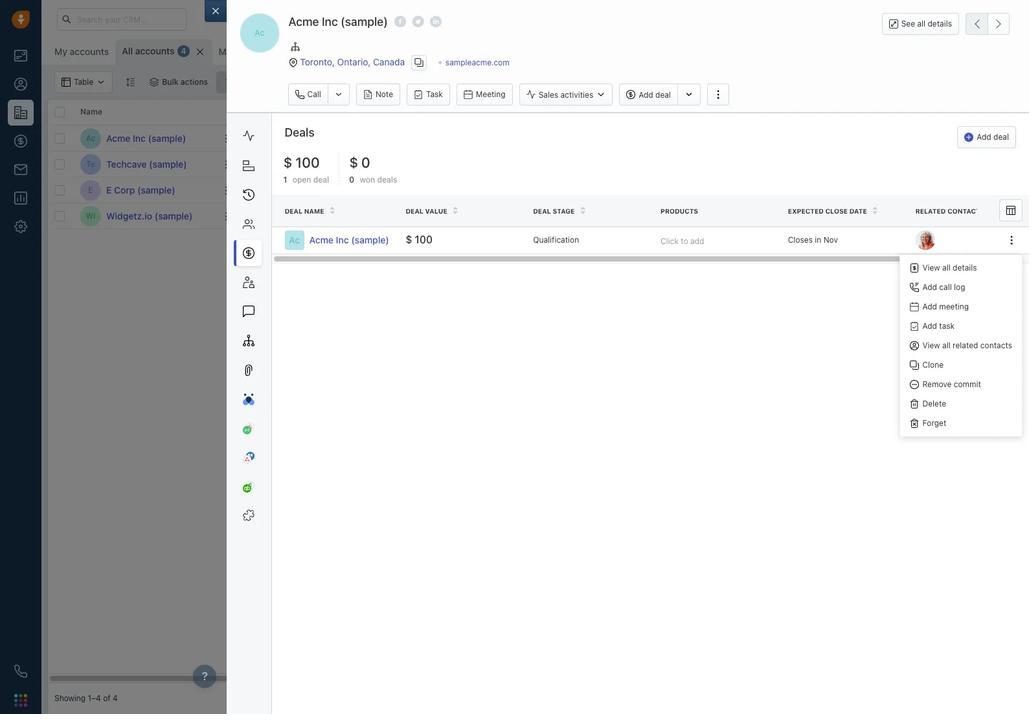 Task type: describe. For each thing, give the bounding box(es) containing it.
owner
[[563, 107, 586, 117]]

james
[[556, 211, 579, 221]]

accounts right all
[[135, 45, 175, 56]]

to inside row
[[373, 185, 381, 195]]

e for e
[[88, 185, 93, 195]]

filters
[[871, 336, 898, 347]]

widgetz.io
[[106, 210, 152, 221]]

corp
[[114, 184, 135, 195]]

(sample) up the techcave (sample)
[[148, 132, 186, 143]]

activities
[[561, 90, 593, 100]]

commit
[[954, 380, 981, 389]]

0 for $ 0
[[452, 184, 459, 196]]

⌘ o
[[384, 47, 400, 57]]

related
[[953, 341, 978, 351]]

bulk
[[162, 77, 178, 87]]

view for view all details
[[923, 263, 940, 273]]

task
[[939, 321, 955, 331]]

e corp (sample) link
[[106, 184, 175, 197]]

deal stage
[[533, 208, 575, 215]]

$ for $ 100 1 open deal
[[283, 154, 292, 171]]

add meeting
[[923, 302, 969, 312]]

$ for $ 5,600
[[443, 210, 449, 222]]

sampleacme.com link
[[446, 57, 509, 67]]

click to add
[[661, 236, 704, 246]]

view all details link
[[901, 258, 1022, 278]]

0 vertical spatial add deal
[[639, 90, 671, 100]]

remove
[[923, 380, 952, 389]]

0 vertical spatial deal
[[655, 90, 671, 100]]

in for closes
[[815, 235, 821, 245]]

row group containing acme inc (sample)
[[48, 126, 242, 229]]

close
[[825, 208, 848, 215]]

bulk actions button
[[141, 71, 216, 93]]

e for e corp (sample)
[[106, 184, 112, 195]]

call
[[939, 283, 952, 292]]

see all details
[[901, 19, 952, 28]]

closes
[[788, 235, 813, 245]]

j image for $ 0
[[249, 180, 270, 200]]

open deals amount
[[443, 107, 517, 117]]

$ 0 0 won deals
[[349, 154, 397, 184]]

(sample) up widgetz.io (sample) at the top left of the page
[[137, 184, 175, 195]]

deals
[[285, 126, 315, 139]]

deal for deal value
[[406, 208, 423, 215]]

1 horizontal spatial add deal
[[977, 132, 1009, 142]]

accounts right the territory
[[271, 46, 311, 57]]

acme inc (sample) for acme inc (sample) link to the right
[[309, 234, 389, 245]]

date
[[850, 208, 867, 215]]

accounts left all
[[70, 46, 109, 57]]

e corp (sample)
[[106, 184, 175, 195]]

deal for deal name
[[285, 208, 302, 215]]

ac button
[[239, 13, 280, 53]]

delete
[[923, 399, 946, 409]]

100 for $ 100
[[415, 234, 433, 246]]

2
[[720, 211, 725, 221]]

cell up expected
[[728, 152, 825, 177]]

see.
[[964, 347, 984, 359]]

add inside the press space to select this row. row
[[383, 185, 397, 195]]

press space to select this row. row containing e corp (sample)
[[48, 177, 242, 203]]

qualification
[[533, 235, 579, 245]]

4 inside all accounts 4
[[181, 46, 186, 56]]

due in 2 days
[[696, 211, 744, 221]]

my territory accounts
[[219, 46, 311, 57]]

see
[[901, 19, 915, 28]]

deal inside '$ 100 1 open deal'
[[313, 175, 329, 184]]

cell up $ 0
[[437, 152, 534, 177]]

(sample) up more...
[[341, 15, 388, 28]]

1–4
[[88, 694, 101, 704]]

value
[[425, 208, 447, 215]]

0 horizontal spatial 0
[[349, 175, 354, 184]]

see all details button
[[882, 13, 959, 35]]

closes in nov
[[788, 235, 838, 245]]

more...
[[344, 47, 371, 56]]

0 vertical spatial acme inc (sample)
[[289, 15, 388, 28]]

inc for acme inc (sample) link to the right
[[336, 234, 349, 245]]

won
[[360, 175, 375, 184]]

amount
[[488, 107, 517, 117]]

te
[[86, 159, 95, 169]]

call link
[[288, 84, 328, 106]]

view all related contacts
[[923, 341, 1012, 351]]

+
[[346, 185, 351, 195]]

meeting
[[476, 90, 506, 99]]

0 vertical spatial acme
[[289, 15, 319, 28]]

sampletechcave.com link
[[346, 159, 423, 169]]

$ 100 1 open deal
[[283, 154, 329, 184]]

acme for acme inc (sample) link to the left
[[106, 132, 130, 143]]

sales activities
[[539, 90, 593, 100]]

meeting
[[939, 302, 969, 312]]

0 vertical spatial click
[[353, 185, 371, 195]]

row group containing $ 0
[[242, 126, 948, 229]]

my for my territory accounts
[[219, 46, 232, 57]]

grid containing $ 0
[[48, 100, 948, 683]]

cell down owner
[[534, 126, 631, 151]]

related for related contacts
[[249, 107, 278, 117]]

peterson
[[582, 211, 614, 221]]

james peterson
[[556, 211, 614, 221]]

ontario,
[[337, 56, 371, 67]]

name
[[80, 107, 102, 117]]

(sample) left $ 100
[[351, 234, 389, 245]]

open
[[443, 107, 463, 117]]

name
[[304, 208, 324, 215]]

0 horizontal spatial 4
[[113, 694, 118, 704]]

log
[[954, 283, 965, 292]]

details for view all details
[[953, 263, 977, 273]]

meeting button
[[456, 84, 513, 106]]

press space to select this row. row containing acme inc (sample)
[[48, 126, 242, 152]]

send email image
[[901, 14, 910, 25]]

sampletechcave.com
[[346, 159, 423, 169]]

products
[[661, 207, 698, 215]]

techcave (sample)
[[106, 158, 187, 169]]

0 vertical spatial inc
[[322, 15, 338, 28]]

Search your CRM... text field
[[57, 8, 187, 30]]

next activity
[[637, 107, 685, 117]]

note
[[376, 90, 393, 99]]

contacts inside grid
[[280, 107, 313, 117]]

showing 1–4 of 4
[[54, 694, 118, 704]]

bulk actions
[[162, 77, 208, 87]]

100 for $ 100 1 open deal
[[295, 154, 320, 171]]

container_wx8msf4aqz5i3rn1 image
[[150, 78, 159, 87]]

(sample) inside "link"
[[149, 158, 187, 169]]

acme inc (sample) for acme inc (sample) link to the left
[[106, 132, 186, 143]]

sales for sales activities
[[539, 90, 558, 100]]

j image for $ 5,600
[[249, 206, 270, 226]]



Task type: locate. For each thing, give the bounding box(es) containing it.
1 horizontal spatial acme inc (sample) link
[[309, 234, 393, 247]]

j image down s icon
[[249, 180, 270, 200]]

inc down '+'
[[336, 234, 349, 245]]

ac down the deal name
[[289, 234, 300, 245]]

3 more... button
[[319, 43, 378, 61]]

add down $ 0 0 won deals
[[383, 185, 397, 195]]

$ inside $ 0 0 won deals
[[349, 154, 358, 171]]

1 vertical spatial 4
[[113, 694, 118, 704]]

acme inc (sample) link up the techcave (sample)
[[106, 132, 186, 145]]

deal left the name
[[285, 208, 302, 215]]

cell down tags
[[728, 126, 825, 151]]

deal
[[285, 208, 302, 215], [406, 208, 423, 215], [533, 208, 551, 215]]

0 horizontal spatial add deal button
[[619, 84, 677, 106]]

1 vertical spatial add
[[690, 236, 704, 246]]

add call log
[[923, 283, 965, 292]]

0 vertical spatial add
[[383, 185, 397, 195]]

0 vertical spatial j image
[[249, 180, 270, 200]]

name row
[[48, 100, 242, 126]]

press space to select this row. row containing widgetz.io (sample)
[[48, 203, 242, 229]]

all right "see"
[[917, 19, 926, 28]]

0 vertical spatial 4
[[181, 46, 186, 56]]

$ down deal value
[[406, 234, 412, 246]]

1 vertical spatial in
[[815, 235, 821, 245]]

click
[[353, 185, 371, 195], [661, 236, 679, 246]]

1 vertical spatial add deal
[[977, 132, 1009, 142]]

ac inside button
[[255, 28, 264, 38]]

task
[[426, 90, 443, 99]]

$ up the 1
[[283, 154, 292, 171]]

100
[[295, 154, 320, 171], [415, 234, 433, 246]]

1 horizontal spatial 0
[[361, 154, 370, 171]]

1 my from the left
[[54, 46, 67, 57]]

0 vertical spatial related
[[249, 107, 278, 117]]

toronto,
[[300, 56, 335, 67]]

0 vertical spatial all
[[917, 19, 926, 28]]

add filters to narrow down the accounts you want to see.
[[849, 336, 994, 359]]

0 horizontal spatial my
[[54, 46, 67, 57]]

website
[[346, 107, 377, 117]]

all accounts link
[[122, 45, 175, 58]]

view all details
[[923, 263, 977, 273]]

0 vertical spatial container_wx8msf4aqz5i3rn1 image
[[225, 78, 234, 87]]

sales activities button
[[519, 84, 619, 106], [519, 84, 613, 106]]

1 view from the top
[[923, 263, 940, 273]]

1 horizontal spatial deal
[[406, 208, 423, 215]]

0
[[361, 154, 370, 171], [349, 175, 354, 184], [452, 184, 459, 196]]

container_wx8msf4aqz5i3rn1 image left stage
[[543, 211, 552, 221]]

press space to select this row. row
[[48, 126, 242, 152], [242, 126, 948, 152], [48, 152, 242, 177], [242, 152, 948, 177], [48, 177, 242, 203], [242, 177, 948, 203], [48, 203, 242, 229], [242, 203, 948, 229]]

$ 5,600
[[443, 210, 480, 222]]

sales up sales owner on the top
[[539, 90, 558, 100]]

2 horizontal spatial 0
[[452, 184, 459, 196]]

0 horizontal spatial container_wx8msf4aqz5i3rn1 image
[[225, 78, 234, 87]]

cell
[[437, 126, 534, 151], [534, 126, 631, 151], [631, 126, 728, 151], [728, 126, 825, 151], [437, 152, 534, 177], [534, 152, 631, 177], [631, 152, 728, 177], [728, 152, 825, 177]]

press space to select this row. row containing $ 0
[[242, 177, 948, 203]]

canada
[[373, 56, 405, 67]]

my for my accounts
[[54, 46, 67, 57]]

1 vertical spatial details
[[953, 263, 977, 273]]

1 vertical spatial acme inc (sample)
[[106, 132, 186, 143]]

0 vertical spatial deals
[[465, 107, 486, 117]]

click down won
[[353, 185, 371, 195]]

0 up '+'
[[349, 175, 354, 184]]

e left corp
[[106, 184, 112, 195]]

1 horizontal spatial 4
[[181, 46, 186, 56]]

add down due
[[690, 236, 704, 246]]

add task
[[923, 321, 955, 331]]

related contact
[[916, 207, 980, 215]]

container_wx8msf4aqz5i3rn1 image right 'actions'
[[225, 78, 234, 87]]

container_wx8msf4aqz5i3rn1 image
[[225, 78, 234, 87], [543, 211, 552, 221]]

0 inside the press space to select this row. row
[[452, 184, 459, 196]]

widgetz.io (sample)
[[106, 210, 193, 221]]

1 vertical spatial view
[[923, 341, 940, 351]]

0 horizontal spatial add deal
[[639, 90, 671, 100]]

in inside dialog
[[815, 235, 821, 245]]

2 view from the top
[[923, 341, 940, 351]]

sales activities button up owner
[[519, 84, 619, 106]]

all up call
[[942, 263, 951, 273]]

0 vertical spatial 100
[[295, 154, 320, 171]]

1 horizontal spatial related
[[916, 207, 946, 215]]

2 vertical spatial inc
[[336, 234, 349, 245]]

1 vertical spatial click
[[661, 236, 679, 246]]

view up clone
[[923, 341, 940, 351]]

cell up products
[[631, 152, 728, 177]]

2 vertical spatial acme inc (sample)
[[309, 234, 389, 245]]

expected
[[788, 208, 824, 215]]

ac up te
[[86, 133, 95, 143]]

1 horizontal spatial container_wx8msf4aqz5i3rn1 image
[[543, 211, 552, 221]]

details right "see"
[[928, 19, 952, 28]]

+ click to add
[[346, 185, 397, 195]]

acme inc (sample) up 3
[[289, 15, 388, 28]]

inc for acme inc (sample) link to the left
[[133, 132, 146, 143]]

the
[[978, 336, 994, 347]]

2 deal from the left
[[406, 208, 423, 215]]

view up add call log
[[923, 263, 940, 273]]

0 vertical spatial details
[[928, 19, 952, 28]]

press space to select this row. row containing techcave (sample)
[[48, 152, 242, 177]]

tags
[[734, 107, 752, 117]]

acme inc (sample) down the name
[[309, 234, 389, 245]]

acme inc (sample)
[[289, 15, 388, 28], [106, 132, 186, 143], [309, 234, 389, 245]]

details
[[928, 19, 952, 28], [953, 263, 977, 273]]

0 horizontal spatial deal
[[313, 175, 329, 184]]

of
[[103, 694, 110, 704]]

accounts left the you
[[859, 347, 903, 359]]

twitter circled image
[[412, 15, 424, 29]]

1 horizontal spatial 100
[[415, 234, 433, 246]]

to right filters
[[901, 336, 911, 347]]

related for related contact
[[916, 207, 946, 215]]

deal left value
[[406, 208, 423, 215]]

all for see all details
[[917, 19, 926, 28]]

task button
[[407, 84, 450, 106]]

acme up techcave
[[106, 132, 130, 143]]

1 vertical spatial j image
[[249, 206, 270, 226]]

nov
[[824, 235, 838, 245]]

forget
[[923, 419, 946, 428]]

facebook circled image
[[394, 15, 406, 29]]

$ 100
[[406, 234, 433, 246]]

1 vertical spatial ac
[[86, 133, 95, 143]]

2 my from the left
[[219, 46, 232, 57]]

contacts down call button
[[280, 107, 313, 117]]

related
[[249, 107, 278, 117], [916, 207, 946, 215]]

acme down the name
[[309, 234, 334, 245]]

1 vertical spatial deal
[[994, 132, 1009, 142]]

activity
[[657, 107, 685, 117]]

sales down sales activities
[[540, 107, 561, 117]]

4 right of
[[113, 694, 118, 704]]

accounts inside add filters to narrow down the accounts you want to see.
[[859, 347, 903, 359]]

l image
[[249, 128, 270, 149]]

cell down activity at the top right
[[631, 126, 728, 151]]

deals down meeting "button"
[[465, 107, 486, 117]]

1 horizontal spatial deals
[[465, 107, 486, 117]]

details inside button
[[928, 19, 952, 28]]

$ inside '$ 100 1 open deal'
[[283, 154, 292, 171]]

0 vertical spatial sales
[[539, 90, 558, 100]]

1 horizontal spatial in
[[815, 235, 821, 245]]

narrow
[[913, 336, 947, 347]]

2 row group from the left
[[242, 126, 948, 229]]

deal name
[[285, 208, 324, 215]]

1 vertical spatial 100
[[415, 234, 433, 246]]

(sample) up e corp (sample)
[[149, 158, 187, 169]]

2 vertical spatial all
[[942, 341, 951, 351]]

1 horizontal spatial ac
[[255, 28, 264, 38]]

sales inside grid
[[540, 107, 561, 117]]

add inside add filters to narrow down the accounts you want to see.
[[849, 336, 868, 347]]

to down products
[[681, 236, 688, 246]]

4
[[181, 46, 186, 56], [113, 694, 118, 704]]

deal left stage
[[533, 208, 551, 215]]

1 vertical spatial acme inc (sample) link
[[309, 234, 393, 247]]

2 horizontal spatial ac
[[289, 234, 300, 245]]

j image
[[249, 180, 270, 200], [249, 206, 270, 226]]

e down te
[[88, 185, 93, 195]]

1 vertical spatial acme
[[106, 132, 130, 143]]

sales inside button
[[539, 90, 558, 100]]

deal for deal stage
[[533, 208, 551, 215]]

phone element
[[8, 659, 34, 685]]

clone
[[923, 360, 944, 370]]

100 up open
[[295, 154, 320, 171]]

2 vertical spatial acme
[[309, 234, 334, 245]]

5,600
[[452, 210, 480, 222]]

1 deal from the left
[[285, 208, 302, 215]]

0 horizontal spatial details
[[928, 19, 952, 28]]

1 horizontal spatial contacts
[[980, 341, 1012, 351]]

row group
[[48, 126, 242, 229], [242, 126, 948, 229]]

1 vertical spatial contacts
[[980, 341, 1012, 351]]

0 horizontal spatial e
[[88, 185, 93, 195]]

$
[[283, 154, 292, 171], [349, 154, 358, 171], [443, 184, 449, 196], [443, 210, 449, 222], [406, 234, 412, 246]]

$ left 5,600 at the top left of the page
[[443, 210, 449, 222]]

call
[[307, 90, 321, 99]]

1 vertical spatial deals
[[377, 175, 397, 184]]

days
[[727, 211, 744, 221]]

0 vertical spatial view
[[923, 263, 940, 273]]

toronto, ontario, canada
[[300, 56, 405, 67]]

to left see.
[[951, 347, 961, 359]]

related contacts
[[249, 107, 313, 117]]

in left nov
[[815, 235, 821, 245]]

accounts
[[135, 45, 175, 56], [70, 46, 109, 57], [271, 46, 311, 57], [859, 347, 903, 359]]

$ for $ 100
[[406, 234, 412, 246]]

my accounts
[[54, 46, 109, 57]]

0 horizontal spatial ac
[[86, 133, 95, 143]]

techcave
[[106, 158, 147, 169]]

stage
[[553, 208, 575, 215]]

grid
[[48, 100, 948, 683]]

2 horizontal spatial deal
[[533, 208, 551, 215]]

add deal
[[639, 90, 671, 100], [977, 132, 1009, 142]]

1 vertical spatial all
[[942, 263, 951, 273]]

1 horizontal spatial details
[[953, 263, 977, 273]]

1 row group from the left
[[48, 126, 242, 229]]

dialog containing $ 100
[[204, 0, 1029, 714]]

sales for sales owner
[[540, 107, 561, 117]]

0 vertical spatial add deal button
[[619, 84, 677, 106]]

0 horizontal spatial deal
[[285, 208, 302, 215]]

showing
[[54, 694, 86, 704]]

in left the 2
[[712, 211, 718, 221]]

my accounts button
[[48, 39, 115, 65], [54, 46, 109, 57]]

contacts right related
[[980, 341, 1012, 351]]

0 horizontal spatial 100
[[295, 154, 320, 171]]

linkedin circled image
[[430, 15, 442, 29]]

2 vertical spatial deal
[[313, 175, 329, 184]]

1 horizontal spatial add deal button
[[957, 127, 1016, 149]]

ac up the my territory accounts on the top left
[[255, 28, 264, 38]]

related up l image
[[249, 107, 278, 117]]

cell down open deals amount
[[437, 126, 534, 151]]

4 up bulk actions
[[181, 46, 186, 56]]

all left related
[[942, 341, 951, 351]]

0 horizontal spatial deals
[[377, 175, 397, 184]]

e
[[106, 184, 112, 195], [88, 185, 93, 195]]

0 horizontal spatial add
[[383, 185, 397, 195]]

freshworks switcher image
[[14, 694, 27, 707]]

0 vertical spatial acme inc (sample) link
[[106, 132, 186, 145]]

all accounts 4
[[122, 45, 186, 56]]

acme for acme inc (sample) link to the right
[[309, 234, 334, 245]]

0 vertical spatial in
[[712, 211, 718, 221]]

1 vertical spatial related
[[916, 207, 946, 215]]

want
[[926, 347, 949, 359]]

100 down deal value
[[415, 234, 433, 246]]

0 vertical spatial contacts
[[280, 107, 313, 117]]

2 vertical spatial ac
[[289, 234, 300, 245]]

1 vertical spatial sales
[[540, 107, 561, 117]]

sales activities button up sales owner on the top
[[519, 84, 613, 106]]

j image left the deal name
[[249, 206, 270, 226]]

1 vertical spatial add deal button
[[957, 127, 1016, 149]]

0 up won
[[361, 154, 370, 171]]

0 horizontal spatial in
[[712, 211, 718, 221]]

1 horizontal spatial add
[[690, 236, 704, 246]]

0 horizontal spatial click
[[353, 185, 371, 195]]

s image
[[249, 154, 270, 175]]

techcave (sample) link
[[106, 158, 187, 171]]

call button
[[288, 84, 328, 106]]

$ up value
[[443, 184, 449, 196]]

0 for $ 0 0 won deals
[[361, 154, 370, 171]]

0 horizontal spatial acme inc (sample) link
[[106, 132, 186, 145]]

$ up '+'
[[349, 154, 358, 171]]

3 more...
[[337, 47, 371, 56]]

inc inside the press space to select this row. row
[[133, 132, 146, 143]]

ac for acme inc (sample) link to the left
[[86, 133, 95, 143]]

o
[[394, 47, 400, 57]]

ac for acme inc (sample) link to the right
[[289, 234, 300, 245]]

add inside dialog
[[690, 236, 704, 246]]

inc up 3
[[322, 15, 338, 28]]

all for view all details
[[942, 263, 951, 273]]

deal
[[655, 90, 671, 100], [994, 132, 1009, 142], [313, 175, 329, 184]]

acme inc (sample) down "name" row
[[106, 132, 186, 143]]

deals down sampletechcave.com
[[377, 175, 397, 184]]

e inside e corp (sample) link
[[106, 184, 112, 195]]

details for see all details
[[928, 19, 952, 28]]

3
[[337, 47, 342, 56]]

$ for $ 0
[[443, 184, 449, 196]]

3 deal from the left
[[533, 208, 551, 215]]

all inside button
[[917, 19, 926, 28]]

to down won
[[373, 185, 381, 195]]

(sample)
[[341, 15, 388, 28], [148, 132, 186, 143], [149, 158, 187, 169], [137, 184, 175, 195], [155, 210, 193, 221], [351, 234, 389, 245]]

all for view all related contacts
[[942, 341, 951, 351]]

1 j image from the top
[[249, 180, 270, 200]]

widgetz.io (sample) link
[[106, 210, 193, 222]]

next
[[637, 107, 655, 117]]

contacts
[[280, 107, 313, 117], [980, 341, 1012, 351]]

press space to select this row. row containing sampletechcave.com
[[242, 152, 948, 177]]

in
[[712, 211, 718, 221], [815, 235, 821, 245]]

2 j image from the top
[[249, 206, 270, 226]]

in inside the press space to select this row. row
[[712, 211, 718, 221]]

0 horizontal spatial contacts
[[280, 107, 313, 117]]

1 horizontal spatial click
[[661, 236, 679, 246]]

1 horizontal spatial my
[[219, 46, 232, 57]]

contact
[[948, 207, 980, 215]]

to inside dialog
[[681, 236, 688, 246]]

2 horizontal spatial deal
[[994, 132, 1009, 142]]

all
[[122, 45, 133, 56]]

1 vertical spatial container_wx8msf4aqz5i3rn1 image
[[543, 211, 552, 221]]

expected close date
[[788, 208, 867, 215]]

$ for $ 0 0 won deals
[[349, 154, 358, 171]]

dialog
[[204, 0, 1029, 714]]

0 vertical spatial ac
[[255, 28, 264, 38]]

details up log
[[953, 263, 977, 273]]

related left contact
[[916, 207, 946, 215]]

acme inc (sample) link down the name
[[309, 234, 393, 247]]

inc down "name" row
[[133, 132, 146, 143]]

0 horizontal spatial related
[[249, 107, 278, 117]]

sampleacme.com
[[446, 57, 509, 67]]

phone image
[[14, 665, 27, 678]]

1 vertical spatial inc
[[133, 132, 146, 143]]

toronto, ontario, canada link
[[300, 56, 405, 67]]

cell up stage
[[534, 152, 631, 177]]

⌘
[[384, 47, 391, 57]]

view for view all related contacts
[[923, 341, 940, 351]]

in for due
[[712, 211, 718, 221]]

press space to select this row. row containing $ 5,600
[[242, 203, 948, 229]]

acme inc (sample) link
[[106, 132, 186, 145], [309, 234, 393, 247]]

deals inside $ 0 0 won deals
[[377, 175, 397, 184]]

acme inside the press space to select this row. row
[[106, 132, 130, 143]]

100 inside '$ 100 1 open deal'
[[295, 154, 320, 171]]

1 horizontal spatial e
[[106, 184, 112, 195]]

acme up toronto,
[[289, 15, 319, 28]]

0 up $ 5,600
[[452, 184, 459, 196]]

1 horizontal spatial deal
[[655, 90, 671, 100]]

click down products
[[661, 236, 679, 246]]

to
[[373, 185, 381, 195], [681, 236, 688, 246], [901, 336, 911, 347], [951, 347, 961, 359]]

(sample) down e corp (sample) link
[[155, 210, 193, 221]]



Task type: vqa. For each thing, say whether or not it's contained in the screenshot.
second row group from left
yes



